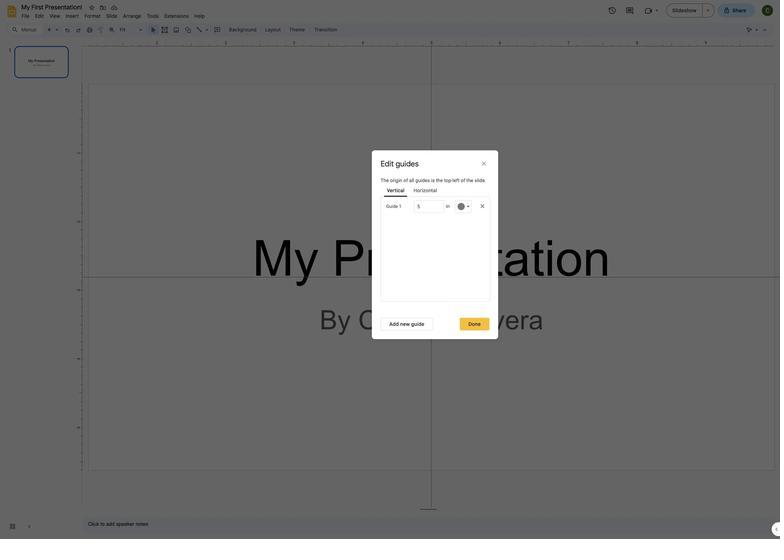 Task type: locate. For each thing, give the bounding box(es) containing it.
of right left
[[461, 177, 465, 183]]

left
[[453, 177, 460, 183]]

the
[[381, 177, 389, 183]]

theme
[[289, 27, 305, 33]]

0 horizontal spatial of
[[404, 177, 408, 183]]

1 vertical spatial guides
[[416, 177, 430, 183]]

navigation
[[0, 39, 77, 539]]

guides left is
[[416, 177, 430, 183]]

Rename text field
[[19, 3, 86, 11]]

navigation inside edit guides application
[[0, 39, 77, 539]]

guide 1
[[386, 204, 402, 209]]

guides
[[396, 159, 419, 168], [416, 177, 430, 183]]

of
[[404, 177, 408, 183], [461, 177, 465, 183]]

tab list containing vertical
[[381, 184, 490, 197]]

guide
[[386, 204, 398, 209]]

1 the from the left
[[436, 177, 443, 183]]

1 horizontal spatial of
[[461, 177, 465, 183]]

in
[[446, 203, 450, 209]]

main toolbar
[[43, 24, 341, 35]]

background
[[229, 27, 257, 33]]

guides up all
[[396, 159, 419, 168]]

1 of from the left
[[404, 177, 408, 183]]

alert
[[381, 303, 490, 309]]

of left all
[[404, 177, 408, 183]]

alert inside edit guides dialog
[[381, 303, 490, 309]]

the left slide.
[[467, 177, 474, 183]]

menu bar inside menu bar banner
[[19, 9, 208, 21]]

transition
[[314, 27, 337, 33]]

guides inside heading
[[396, 159, 419, 168]]

the
[[436, 177, 443, 183], [467, 177, 474, 183]]

the origin of all guides is the top-left of the slide.
[[381, 177, 486, 183]]

done button
[[460, 318, 490, 330]]

edit guides
[[381, 159, 419, 168]]

0 horizontal spatial the
[[436, 177, 443, 183]]

tab list
[[381, 184, 490, 197]]

0 vertical spatial guides
[[396, 159, 419, 168]]

menu bar
[[19, 9, 208, 21]]

1 horizontal spatial the
[[467, 177, 474, 183]]

new
[[400, 321, 410, 327]]

edit guides dialog
[[372, 150, 498, 339]]

the right is
[[436, 177, 443, 183]]

is
[[431, 177, 435, 183]]



Task type: describe. For each thing, give the bounding box(es) containing it.
edit guides heading
[[381, 159, 451, 169]]

2 the from the left
[[467, 177, 474, 183]]

done
[[469, 321, 481, 327]]

background button
[[226, 24, 260, 35]]

1
[[399, 204, 402, 209]]

horizontal
[[414, 187, 437, 194]]

tab list inside edit guides dialog
[[381, 184, 490, 197]]

transition button
[[311, 24, 340, 35]]

top-
[[444, 177, 453, 183]]

edit guides application
[[0, 0, 780, 539]]

add
[[389, 321, 399, 327]]

add new guide
[[389, 321, 425, 327]]

Guide 1, measured in inches field
[[414, 200, 444, 213]]

theme button
[[286, 24, 308, 35]]

mode and view toolbar
[[744, 23, 771, 37]]

edit
[[381, 159, 394, 168]]

origin
[[390, 177, 402, 183]]

add new guide button
[[381, 318, 433, 330]]

vertical
[[387, 187, 405, 194]]

menu bar banner
[[0, 0, 780, 539]]

Star checkbox
[[87, 3, 97, 13]]

2 of from the left
[[461, 177, 465, 183]]

vertical tab
[[384, 186, 407, 197]]

slide.
[[475, 177, 486, 183]]

share. private to only me. image
[[724, 7, 730, 13]]

guide
[[411, 321, 425, 327]]

all
[[409, 177, 414, 183]]

horizontal tab
[[411, 186, 440, 196]]

Menus field
[[9, 25, 44, 35]]



Task type: vqa. For each thing, say whether or not it's contained in the screenshot.
text field
no



